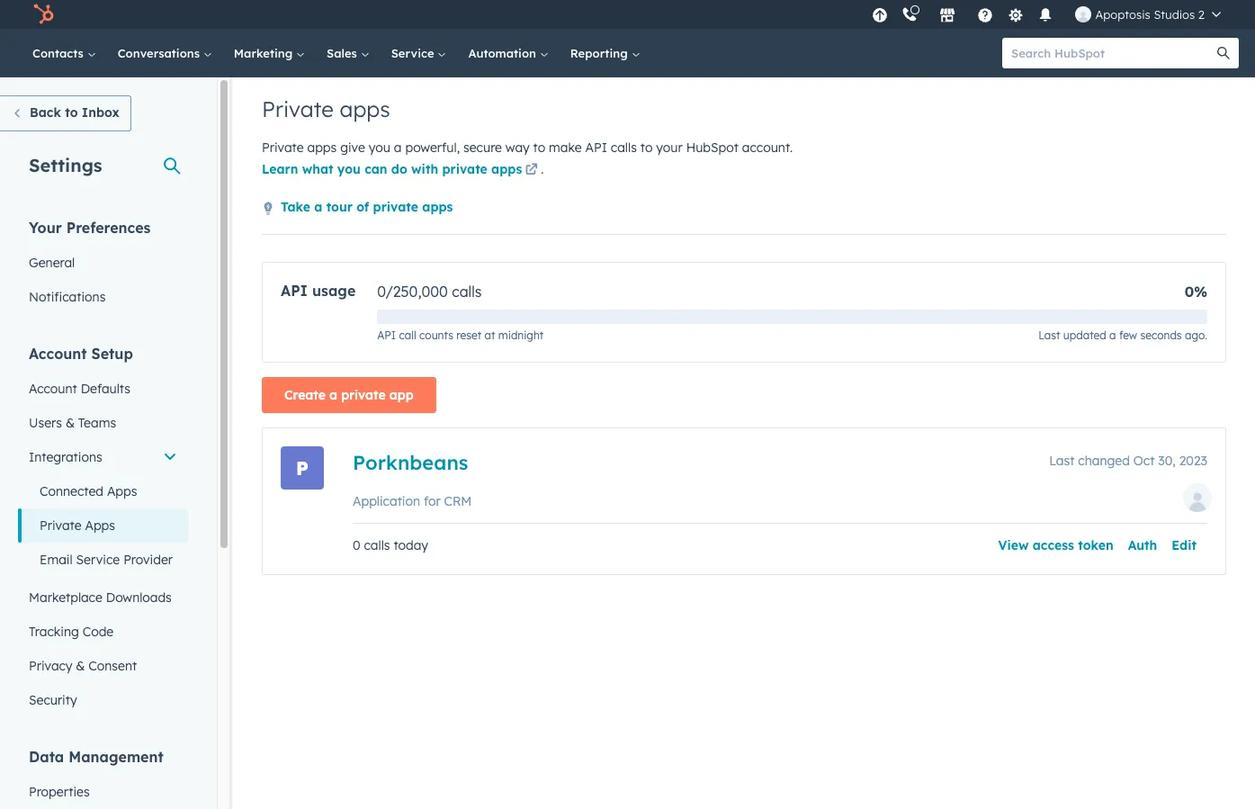 Task type: vqa. For each thing, say whether or not it's contained in the screenshot.
Application for CRM
yes



Task type: describe. For each thing, give the bounding box(es) containing it.
hubspot image
[[32, 4, 54, 25]]

0%
[[1185, 283, 1208, 301]]

api usage
[[281, 282, 356, 300]]

upgrade link
[[869, 5, 891, 24]]

apps inside button
[[422, 199, 453, 215]]

security link
[[18, 683, 188, 717]]

last updated a few seconds ago .
[[1039, 329, 1208, 342]]

can
[[365, 161, 388, 177]]

your preferences element
[[18, 218, 188, 314]]

hubspot
[[686, 140, 739, 156]]

upgrade image
[[872, 8, 888, 24]]

private apps give you a powerful, secure way to make api calls to your hubspot account.
[[262, 140, 793, 156]]

apoptosis studios 2 button
[[1065, 0, 1232, 29]]

edit link
[[1172, 537, 1197, 554]]

apps up give
[[340, 95, 390, 122]]

way
[[506, 140, 530, 156]]

0 vertical spatial private
[[442, 161, 488, 177]]

help button
[[971, 0, 1001, 29]]

marketplaces button
[[929, 0, 967, 29]]

notifications image
[[1038, 8, 1054, 24]]

privacy & consent
[[29, 658, 137, 674]]

updated
[[1064, 329, 1107, 342]]

account.
[[742, 140, 793, 156]]

do
[[391, 161, 408, 177]]

private inside button
[[373, 199, 419, 215]]

tour
[[326, 199, 353, 215]]

account setup
[[29, 345, 133, 363]]

management
[[69, 748, 164, 766]]

marketplace downloads link
[[18, 581, 188, 615]]

reset
[[457, 329, 482, 342]]

& for privacy
[[76, 658, 85, 674]]

1 vertical spatial you
[[337, 161, 361, 177]]

give
[[340, 140, 365, 156]]

downloads
[[106, 590, 172, 606]]

a inside 'take a tour of private apps' button
[[314, 199, 323, 215]]

0 horizontal spatial .
[[541, 161, 544, 177]]

account for account defaults
[[29, 381, 77, 397]]

create a private app
[[284, 387, 414, 403]]

private apps link
[[18, 509, 188, 543]]

access
[[1033, 537, 1075, 554]]

private inside 'button'
[[341, 387, 386, 403]]

a up "do"
[[394, 140, 402, 156]]

connected apps
[[40, 483, 137, 500]]

tracking code
[[29, 624, 114, 640]]

call
[[399, 329, 416, 342]]

private apps
[[40, 518, 115, 534]]

private for private apps
[[262, 95, 334, 122]]

conversations link
[[107, 29, 223, 77]]

apps up what at the left top of the page
[[307, 140, 337, 156]]

marketplace downloads
[[29, 590, 172, 606]]

powerful,
[[405, 140, 460, 156]]

tara schultz image
[[1076, 6, 1092, 23]]

secure
[[464, 140, 502, 156]]

email
[[40, 552, 73, 568]]

0 vertical spatial you
[[369, 140, 391, 156]]

porknbeans
[[353, 450, 468, 475]]

data
[[29, 748, 64, 766]]

application
[[353, 493, 420, 509]]

service link
[[380, 29, 458, 77]]

ago
[[1185, 329, 1205, 342]]

apoptosis studios 2 menu
[[867, 0, 1234, 29]]

30,
[[1159, 453, 1176, 469]]

last changed oct 30, 2023
[[1050, 453, 1208, 469]]

0 calls today
[[353, 537, 428, 554]]

conversations
[[118, 46, 203, 60]]

notifications
[[29, 289, 106, 305]]

oct
[[1134, 453, 1155, 469]]

calling icon image
[[902, 7, 918, 23]]

0 vertical spatial service
[[391, 46, 438, 60]]

porknbeans link
[[353, 450, 468, 476]]

automation
[[468, 46, 540, 60]]

apps for private apps
[[85, 518, 115, 534]]

account defaults link
[[18, 372, 188, 406]]

email service provider
[[40, 552, 173, 568]]

tracking
[[29, 624, 79, 640]]

learn what you can do with private apps
[[262, 161, 522, 177]]

your
[[656, 140, 683, 156]]

0 horizontal spatial to
[[65, 104, 78, 121]]

properties
[[29, 784, 90, 800]]

api call counts reset at midnight
[[377, 329, 544, 342]]

auth link
[[1128, 537, 1158, 554]]

api for api call counts reset at midnight
[[377, 329, 396, 342]]

settings image
[[1008, 8, 1024, 24]]

private for private apps give you a powerful, secure way to make api calls to your hubspot account.
[[262, 140, 304, 156]]

today
[[394, 537, 428, 554]]

privacy & consent link
[[18, 649, 188, 683]]

apoptosis studios 2
[[1096, 7, 1205, 22]]

0/250,000
[[377, 283, 448, 301]]

last for last changed oct 30, 2023
[[1050, 453, 1075, 469]]

settings link
[[1005, 5, 1027, 24]]

your
[[29, 219, 62, 237]]

your preferences
[[29, 219, 151, 237]]

for
[[424, 493, 441, 509]]

marketplace
[[29, 590, 102, 606]]

users & teams
[[29, 415, 116, 431]]

usage
[[312, 282, 356, 300]]

calls for 0 calls today
[[364, 537, 390, 554]]

reporting link
[[560, 29, 651, 77]]



Task type: locate. For each thing, give the bounding box(es) containing it.
data management element
[[18, 747, 188, 809]]

1 vertical spatial &
[[76, 658, 85, 674]]

& inside privacy & consent link
[[76, 658, 85, 674]]

a left few
[[1110, 329, 1117, 342]]

notifications button
[[1031, 0, 1062, 29]]

private right of
[[373, 199, 419, 215]]

api right make
[[586, 140, 607, 156]]

settings
[[29, 154, 102, 176]]

consent
[[88, 658, 137, 674]]

calling icon button
[[895, 3, 926, 26]]

2 horizontal spatial calls
[[611, 140, 637, 156]]

0 horizontal spatial you
[[337, 161, 361, 177]]

private for private apps
[[40, 518, 82, 534]]

Search HubSpot search field
[[1003, 38, 1223, 68]]

calls left your
[[611, 140, 637, 156]]

inbox
[[82, 104, 120, 121]]

2023
[[1180, 453, 1208, 469]]

1 horizontal spatial service
[[391, 46, 438, 60]]

1 vertical spatial api
[[281, 282, 308, 300]]

a inside create a private app 'button'
[[329, 387, 338, 403]]

apps down "connected apps" link
[[85, 518, 115, 534]]

2 vertical spatial calls
[[364, 537, 390, 554]]

application for crm
[[353, 493, 472, 509]]

apps down the way
[[492, 161, 522, 177]]

account setup element
[[18, 344, 188, 717]]

p
[[296, 456, 309, 480]]

help image
[[978, 8, 994, 24]]

users & teams link
[[18, 406, 188, 440]]

1 vertical spatial last
[[1050, 453, 1075, 469]]

last for last updated a few seconds ago .
[[1039, 329, 1061, 342]]

provider
[[123, 552, 173, 568]]

1 vertical spatial private
[[373, 199, 419, 215]]

0/250,000 calls
[[377, 283, 482, 301]]

apps
[[107, 483, 137, 500], [85, 518, 115, 534]]

0 vertical spatial private
[[262, 95, 334, 122]]

privacy
[[29, 658, 72, 674]]

learn
[[262, 161, 298, 177]]

private apps
[[262, 95, 390, 122]]

integrations button
[[18, 440, 188, 474]]

you down give
[[337, 161, 361, 177]]

code
[[83, 624, 114, 640]]

a right create
[[329, 387, 338, 403]]

at
[[485, 329, 495, 342]]

contacts
[[32, 46, 87, 60]]

back to inbox link
[[0, 95, 131, 131]]

private down the marketing link
[[262, 95, 334, 122]]

teams
[[78, 415, 116, 431]]

account defaults
[[29, 381, 130, 397]]

0 vertical spatial calls
[[611, 140, 637, 156]]

api for api usage
[[281, 282, 308, 300]]

make
[[549, 140, 582, 156]]

1 horizontal spatial to
[[533, 140, 546, 156]]

studios
[[1154, 7, 1196, 22]]

1 vertical spatial apps
[[85, 518, 115, 534]]

1 horizontal spatial you
[[369, 140, 391, 156]]

0 vertical spatial apps
[[107, 483, 137, 500]]

view access token
[[999, 537, 1114, 554]]

1 vertical spatial .
[[1205, 329, 1208, 342]]

create a private app button
[[262, 377, 436, 413]]

apps up the private apps link
[[107, 483, 137, 500]]

data management
[[29, 748, 164, 766]]

token
[[1078, 537, 1114, 554]]

account for account setup
[[29, 345, 87, 363]]

last
[[1039, 329, 1061, 342], [1050, 453, 1075, 469]]

account up users
[[29, 381, 77, 397]]

last left changed
[[1050, 453, 1075, 469]]

calls right "0"
[[364, 537, 390, 554]]

edit
[[1172, 537, 1197, 554]]

connected apps link
[[18, 474, 188, 509]]

to left your
[[641, 140, 653, 156]]

0 horizontal spatial api
[[281, 282, 308, 300]]

general
[[29, 255, 75, 271]]

few
[[1120, 329, 1138, 342]]

account up account defaults
[[29, 345, 87, 363]]

service inside the account setup element
[[76, 552, 120, 568]]

you up "can"
[[369, 140, 391, 156]]

with
[[411, 161, 438, 177]]

& right privacy
[[76, 658, 85, 674]]

1 account from the top
[[29, 345, 87, 363]]

last left updated
[[1039, 329, 1061, 342]]

auth
[[1128, 537, 1158, 554]]

to
[[65, 104, 78, 121], [533, 140, 546, 156], [641, 140, 653, 156]]

1 vertical spatial service
[[76, 552, 120, 568]]

defaults
[[81, 381, 130, 397]]

marketplaces image
[[940, 8, 956, 24]]

service right sales "link"
[[391, 46, 438, 60]]

0 vertical spatial &
[[66, 415, 75, 431]]

0 vertical spatial last
[[1039, 329, 1061, 342]]

1 vertical spatial account
[[29, 381, 77, 397]]

take a tour of private apps button
[[262, 196, 453, 220]]

0 vertical spatial api
[[586, 140, 607, 156]]

private inside the account setup element
[[40, 518, 82, 534]]

private up email
[[40, 518, 82, 534]]

service down the private apps link
[[76, 552, 120, 568]]

setup
[[91, 345, 133, 363]]

2 vertical spatial private
[[341, 387, 386, 403]]

connected
[[40, 483, 104, 500]]

1 horizontal spatial api
[[377, 329, 396, 342]]

app
[[390, 387, 414, 403]]

a left tour
[[314, 199, 323, 215]]

take
[[281, 199, 310, 215]]

sales link
[[316, 29, 380, 77]]

marketing
[[234, 46, 296, 60]]

calls up reset
[[452, 283, 482, 301]]

& right users
[[66, 415, 75, 431]]

api
[[586, 140, 607, 156], [281, 282, 308, 300], [377, 329, 396, 342]]

1 horizontal spatial .
[[1205, 329, 1208, 342]]

2 account from the top
[[29, 381, 77, 397]]

calls for 0/250,000 calls
[[452, 283, 482, 301]]

search image
[[1218, 47, 1230, 59]]

crm
[[444, 493, 472, 509]]

2 horizontal spatial api
[[586, 140, 607, 156]]

properties link
[[18, 775, 188, 809]]

apps
[[340, 95, 390, 122], [307, 140, 337, 156], [492, 161, 522, 177], [422, 199, 453, 215]]

1 horizontal spatial &
[[76, 658, 85, 674]]

link opens in a new window image
[[525, 164, 538, 177]]

2 vertical spatial private
[[40, 518, 82, 534]]

to right back
[[65, 104, 78, 121]]

0 vertical spatial account
[[29, 345, 87, 363]]

1 vertical spatial private
[[262, 140, 304, 156]]

security
[[29, 692, 77, 708]]

marketing link
[[223, 29, 316, 77]]

apps down with
[[422, 199, 453, 215]]

.
[[541, 161, 544, 177], [1205, 329, 1208, 342]]

you
[[369, 140, 391, 156], [337, 161, 361, 177]]

of
[[357, 199, 369, 215]]

& for users
[[66, 415, 75, 431]]

2 vertical spatial api
[[377, 329, 396, 342]]

changed
[[1079, 453, 1130, 469]]

notifications link
[[18, 280, 188, 314]]

. right link opens in a new window icon
[[541, 161, 544, 177]]

create
[[284, 387, 326, 403]]

1 vertical spatial calls
[[452, 283, 482, 301]]

back to inbox
[[30, 104, 120, 121]]

& inside users & teams link
[[66, 415, 75, 431]]

private down secure
[[442, 161, 488, 177]]

to right the way
[[533, 140, 546, 156]]

&
[[66, 415, 75, 431], [76, 658, 85, 674]]

2 horizontal spatial to
[[641, 140, 653, 156]]

api left usage
[[281, 282, 308, 300]]

private up learn
[[262, 140, 304, 156]]

counts
[[419, 329, 454, 342]]

learn what you can do with private apps link
[[262, 160, 541, 182]]

users
[[29, 415, 62, 431]]

apps for connected apps
[[107, 483, 137, 500]]

1 horizontal spatial calls
[[452, 283, 482, 301]]

0 horizontal spatial service
[[76, 552, 120, 568]]

0 horizontal spatial calls
[[364, 537, 390, 554]]

0 vertical spatial .
[[541, 161, 544, 177]]

private left the app
[[341, 387, 386, 403]]

back
[[30, 104, 61, 121]]

api left call
[[377, 329, 396, 342]]

0 horizontal spatial &
[[66, 415, 75, 431]]

reporting
[[570, 46, 631, 60]]

. down '0%'
[[1205, 329, 1208, 342]]

link opens in a new window image
[[525, 160, 538, 182]]

a
[[394, 140, 402, 156], [314, 199, 323, 215], [1110, 329, 1117, 342], [329, 387, 338, 403]]



